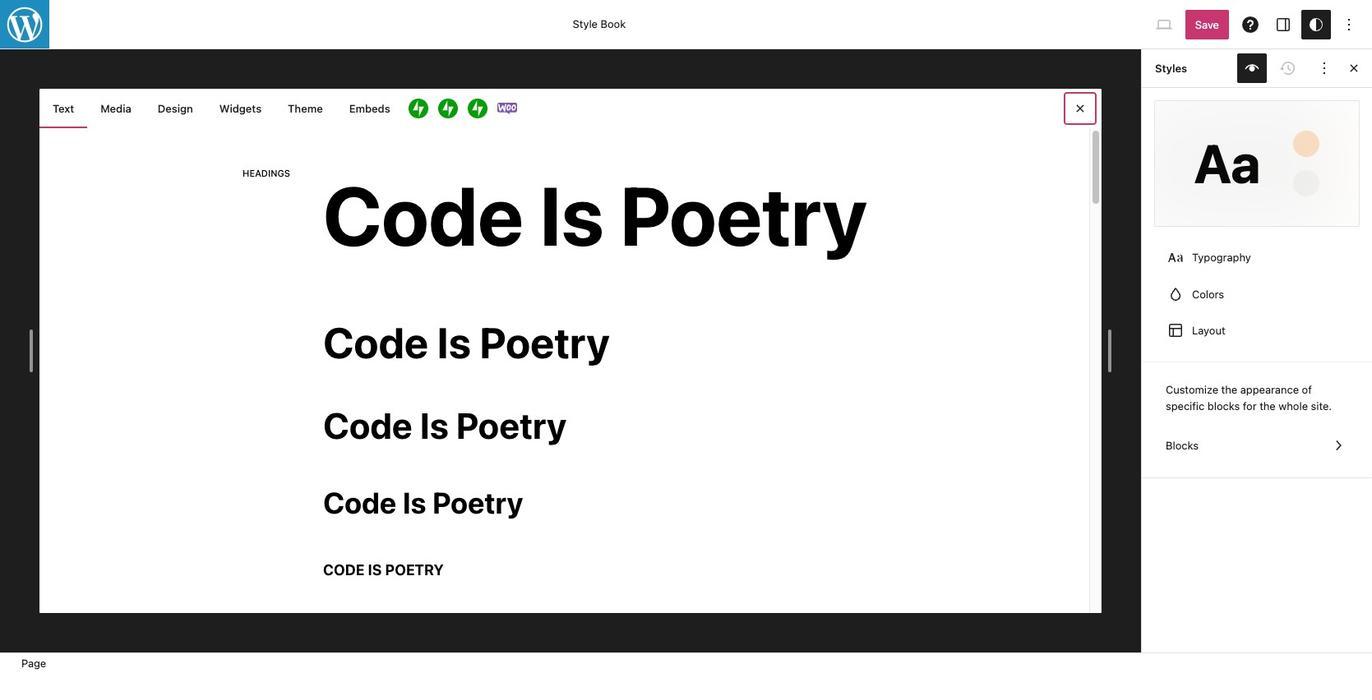 Task type: vqa. For each thing, say whether or not it's contained in the screenshot.
"Layout" on the right of the page
yes



Task type: locate. For each thing, give the bounding box(es) containing it.
1 with current color image from the top
[[1166, 248, 1186, 267]]

list
[[1156, 239, 1360, 349]]

the down appearance
[[1260, 399, 1276, 413]]

1 vertical spatial with current color image
[[1166, 284, 1186, 304]]

for
[[1244, 399, 1257, 413]]

2 with current color image from the top
[[1166, 284, 1186, 304]]

earn image
[[438, 99, 458, 118]]

options image
[[1340, 14, 1360, 34]]

3 with current color image from the top
[[1166, 321, 1186, 340]]

style
[[573, 18, 598, 31]]

help image
[[1241, 14, 1261, 34]]

of
[[1303, 383, 1313, 397]]

woocommerce image
[[497, 99, 517, 118]]

typography button
[[1156, 239, 1360, 276]]

layout
[[1193, 324, 1226, 337]]

2 vertical spatial with current color image
[[1166, 321, 1186, 340]]

0 vertical spatial the
[[1222, 383, 1238, 397]]

with current color image left 'colors'
[[1166, 284, 1186, 304]]

0 horizontal spatial the
[[1222, 383, 1238, 397]]

with current color image inside layout "button"
[[1166, 321, 1186, 340]]

customize the appearance of specific blocks for the whole site.
[[1166, 383, 1333, 413]]

design button
[[145, 89, 206, 128]]

typography
[[1193, 251, 1252, 264]]

blocks
[[1166, 440, 1199, 453]]

with current color image left layout at the right of page
[[1166, 321, 1186, 340]]

the
[[1222, 383, 1238, 397], [1260, 399, 1276, 413]]

media
[[100, 102, 131, 115]]

the up the blocks
[[1222, 383, 1238, 397]]

styles image
[[1307, 14, 1327, 34]]

with current color image inside typography button
[[1166, 248, 1186, 267]]

with current color image
[[1166, 248, 1186, 267], [1166, 284, 1186, 304], [1166, 321, 1186, 340]]

tab list
[[39, 89, 1102, 128]]

style book
[[573, 18, 626, 31]]

tab list containing text
[[39, 89, 1102, 128]]

text
[[53, 102, 74, 115]]

0 vertical spatial with current color image
[[1166, 248, 1186, 267]]

1 vertical spatial the
[[1260, 399, 1276, 413]]

colors
[[1193, 288, 1225, 301]]

blocks button
[[1156, 428, 1360, 464]]

with current color image inside colors button
[[1166, 284, 1186, 304]]

design
[[158, 102, 193, 115]]

close style book image
[[1071, 99, 1091, 118]]

with current color image left typography
[[1166, 248, 1186, 267]]

text button
[[39, 89, 87, 128]]

style book image
[[1243, 58, 1263, 78]]

specific
[[1166, 399, 1205, 413]]

with current color image for typography
[[1166, 248, 1186, 267]]

page
[[21, 657, 46, 670]]



Task type: describe. For each thing, give the bounding box(es) containing it.
blocks
[[1208, 399, 1241, 413]]

layout button
[[1156, 312, 1360, 349]]

revisions image
[[1279, 58, 1299, 78]]

site.
[[1312, 399, 1333, 413]]

embeds
[[349, 102, 390, 115]]

save
[[1196, 18, 1220, 31]]

theme
[[288, 102, 323, 115]]

close styles image
[[1345, 58, 1365, 78]]

editor top bar region
[[0, 0, 1373, 49]]

embeds button
[[336, 89, 404, 128]]

with current color image
[[1329, 436, 1349, 456]]

site icon image
[[0, 0, 51, 51]]

with current color image for colors
[[1166, 284, 1186, 304]]

1 horizontal spatial the
[[1260, 399, 1276, 413]]

forms image
[[409, 99, 428, 118]]

settings image
[[1274, 14, 1294, 34]]

grow image
[[468, 99, 487, 118]]

book
[[601, 18, 626, 31]]

styles
[[1156, 62, 1188, 75]]

media button
[[87, 89, 145, 128]]

widgets button
[[206, 89, 275, 128]]

theme button
[[275, 89, 336, 128]]

style book element
[[39, 89, 1102, 614]]

list containing typography
[[1156, 239, 1360, 349]]

customize
[[1166, 383, 1219, 397]]

styles actions menu bar
[[1156, 53, 1340, 83]]

more image
[[1315, 58, 1335, 78]]

whole
[[1279, 399, 1309, 413]]

with current color image for layout
[[1166, 321, 1186, 340]]

save button
[[1186, 9, 1230, 39]]

view image
[[1155, 14, 1175, 34]]

appearance
[[1241, 383, 1300, 397]]

widgets
[[219, 102, 262, 115]]

colors button
[[1156, 276, 1360, 312]]



